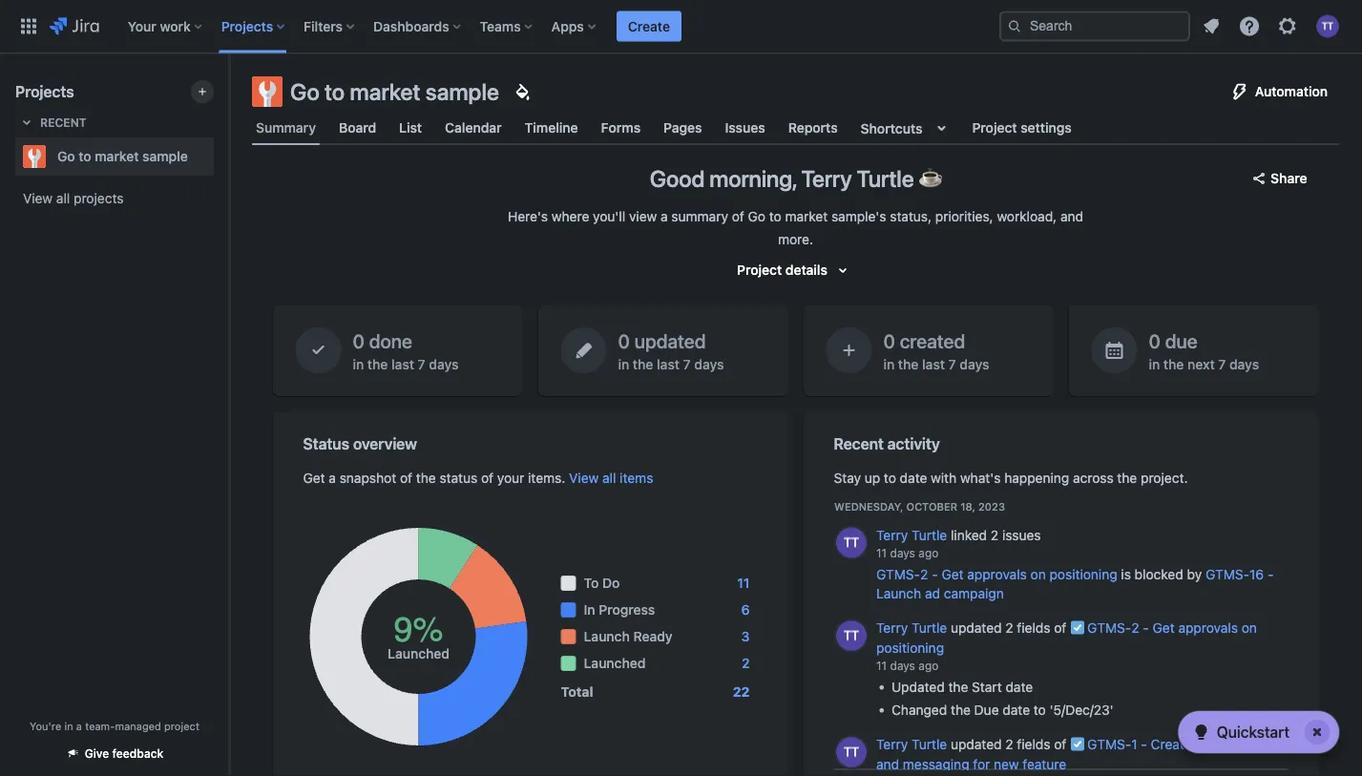 Task type: describe. For each thing, give the bounding box(es) containing it.
good
[[650, 165, 705, 191]]

project.
[[1141, 470, 1188, 486]]

recent for recent
[[40, 115, 86, 129]]

shortcuts button
[[857, 111, 957, 145]]

dashboards button
[[368, 11, 468, 42]]

positioning for gtms-2 - get approvals on positioning is blocked by
[[1049, 566, 1117, 582]]

give feedback button
[[54, 738, 175, 769]]

6 link
[[741, 600, 750, 619]]

0 updated in the last 7 days
[[618, 330, 724, 372]]

summary
[[256, 120, 316, 135]]

terry up sample's
[[801, 165, 852, 191]]

in
[[584, 602, 595, 618]]

the inside 0 done in the last 7 days
[[367, 356, 388, 372]]

with
[[931, 470, 957, 486]]

dismiss quickstart image
[[1302, 717, 1332, 747]]

view all projects link
[[15, 181, 214, 216]]

recent activity
[[834, 435, 940, 453]]

launch ready
[[584, 629, 673, 644]]

blocked
[[1134, 566, 1183, 582]]

notifications image
[[1200, 15, 1223, 38]]

1 horizontal spatial a
[[329, 470, 336, 486]]

of left your
[[481, 470, 494, 486]]

activity
[[887, 435, 940, 453]]

teams
[[480, 18, 521, 34]]

new
[[993, 756, 1019, 772]]

work
[[160, 18, 191, 34]]

managed
[[115, 720, 161, 732]]

2 terry turtle link from the top
[[876, 620, 947, 636]]

Search field
[[999, 11, 1190, 42]]

11 days ago
[[876, 659, 938, 672]]

the inside '0 created in the last 7 days'
[[898, 356, 919, 372]]

11 for 11
[[737, 575, 750, 591]]

tab list containing summary
[[241, 111, 1351, 145]]

do
[[602, 575, 620, 591]]

happening
[[1004, 470, 1069, 486]]

to inside here's where you'll view a summary of go to market sample's status, priorities, workload, and more.
[[769, 209, 781, 224]]

you're in a team-managed project
[[30, 720, 199, 732]]

settings image
[[1276, 15, 1299, 38]]

good morning, terry turtle ☕️
[[650, 165, 941, 191]]

0 for 0 updated
[[618, 330, 630, 352]]

start
[[971, 679, 1001, 695]]

11 for 11 days ago
[[876, 659, 886, 672]]

gtms-2 - get approvals on positioning
[[876, 620, 1257, 655]]

where
[[552, 209, 589, 224]]

0 done in the last 7 days
[[353, 330, 459, 372]]

positioning for gtms-2 - get approvals on positioning
[[876, 640, 944, 655]]

2 vertical spatial updated
[[950, 736, 1001, 752]]

status,
[[890, 209, 932, 224]]

create button
[[616, 11, 681, 42]]

0 for 0 due
[[1149, 330, 1161, 352]]

timeline link
[[521, 111, 582, 145]]

2 ago from the top
[[918, 659, 938, 672]]

for
[[973, 756, 990, 772]]

dashboards
[[373, 18, 449, 34]]

here's where you'll view a summary of go to market sample's status, priorities, workload, and more.
[[508, 209, 1083, 247]]

overview
[[353, 435, 417, 453]]

1 gtms-2 - get approvals on positioning link from the top
[[876, 566, 1117, 582]]

gtms- for gtms-2 - get approvals on positioning
[[1087, 620, 1131, 636]]

priorities,
[[935, 209, 993, 224]]

of inside here's where you'll view a summary of go to market sample's status, priorities, workload, and more.
[[732, 209, 744, 224]]

terry turtle link for terry turtle linked 2 issues 11 days ago
[[876, 527, 947, 543]]

in for 0 due
[[1149, 356, 1160, 372]]

recent for recent activity
[[834, 435, 884, 453]]

status
[[440, 470, 477, 486]]

of up the feature
[[1054, 736, 1066, 752]]

3
[[741, 629, 750, 644]]

list
[[399, 120, 422, 136]]

give
[[85, 747, 109, 760]]

your work button
[[122, 11, 210, 42]]

create project image
[[195, 84, 210, 99]]

morning,
[[709, 165, 797, 191]]

'5/dec/23'
[[1049, 702, 1113, 718]]

terry turtle image for terry turtle linked 2 issues 11 days ago
[[836, 528, 866, 558]]

of down gtms-16 - launch ad campaign
[[1054, 620, 1066, 636]]

7 for updated
[[683, 356, 691, 372]]

october
[[906, 500, 957, 513]]

project
[[164, 720, 199, 732]]

1
[[1131, 736, 1137, 752]]

0 horizontal spatial sample
[[142, 148, 188, 164]]

2 up "new"
[[1005, 736, 1013, 752]]

settings
[[1021, 120, 1072, 136]]

2 inside gtms-2 - get approvals on positioning
[[1131, 620, 1139, 636]]

give feedback
[[85, 747, 164, 760]]

pages link
[[660, 111, 706, 145]]

calendar link
[[441, 111, 506, 145]]

0 horizontal spatial launch
[[584, 629, 630, 644]]

22 link
[[733, 682, 750, 702]]

create inside create button
[[628, 18, 670, 34]]

campaign
[[943, 585, 1003, 601]]

board link
[[335, 111, 380, 145]]

2 gtms-2 - get approvals on positioning link from the top
[[876, 620, 1257, 655]]

0 horizontal spatial all
[[56, 190, 70, 206]]

status
[[303, 435, 349, 453]]

board
[[339, 120, 376, 136]]

workload,
[[997, 209, 1057, 224]]

reports link
[[784, 111, 842, 145]]

☕️
[[919, 165, 941, 191]]

2 vertical spatial date
[[1002, 702, 1029, 718]]

1 horizontal spatial all
[[602, 470, 616, 486]]

across
[[1073, 470, 1114, 486]]

2 down 3 link
[[742, 655, 750, 671]]

0 vertical spatial get
[[303, 470, 325, 486]]

filters
[[304, 18, 343, 34]]

7 for due
[[1218, 356, 1226, 372]]

2 fields from the top
[[1016, 736, 1050, 752]]

terry up 11 days ago
[[876, 620, 907, 636]]

in for 0 updated
[[618, 356, 629, 372]]

wednesday,
[[834, 500, 903, 513]]

help image
[[1238, 15, 1261, 38]]

last for created
[[922, 356, 945, 372]]

2 up ad
[[920, 566, 928, 582]]

2 terry turtle updated 2 fields of from the top
[[876, 736, 1070, 752]]

create inside "gtms-1 - create positioning and messaging for new feature"
[[1150, 736, 1191, 752]]

the inside 0 due in the next 7 days
[[1163, 356, 1184, 372]]

your
[[128, 18, 156, 34]]

of right snapshot
[[400, 470, 412, 486]]

go inside here's where you'll view a summary of go to market sample's status, priorities, workload, and more.
[[748, 209, 766, 224]]

messaging
[[902, 756, 969, 772]]

18,
[[960, 500, 975, 513]]

- for gtms-1 - create positioning and messaging for new feature
[[1141, 736, 1147, 752]]

projects
[[74, 190, 124, 206]]

updated the start date changed the due date to '5/dec/23'
[[891, 679, 1113, 718]]

changed
[[891, 702, 947, 718]]

pages
[[664, 120, 702, 136]]

terry turtle link for terry turtle updated 2 fields of
[[876, 736, 947, 752]]

is
[[1121, 566, 1131, 582]]

filters button
[[298, 11, 362, 42]]

0 horizontal spatial go to market sample
[[57, 148, 188, 164]]

to
[[584, 575, 599, 591]]

teams button
[[474, 11, 540, 42]]

gtms- for gtms-16 - launch ad campaign
[[1205, 566, 1249, 582]]

projects button
[[215, 11, 292, 42]]

set background color image
[[511, 80, 533, 103]]



Task type: vqa. For each thing, say whether or not it's contained in the screenshot.
TAB LIST
yes



Task type: locate. For each thing, give the bounding box(es) containing it.
get down "blocked"
[[1152, 620, 1174, 636]]

gtms-16 - launch ad campaign
[[876, 566, 1273, 601]]

1 horizontal spatial launch
[[876, 585, 921, 601]]

days for 0 due
[[1229, 356, 1259, 372]]

positioning left "dismiss quickstart" image
[[1195, 736, 1263, 752]]

2 vertical spatial a
[[76, 720, 82, 732]]

on for gtms-2 - get approvals on positioning
[[1241, 620, 1257, 636]]

2 last from the left
[[657, 356, 680, 372]]

terry turtle link down wednesday, october 18, 2023
[[876, 527, 947, 543]]

days for 0 created
[[960, 356, 989, 372]]

- inside gtms-2 - get approvals on positioning
[[1142, 620, 1149, 636]]

positioning left is
[[1049, 566, 1117, 582]]

fields up the feature
[[1016, 736, 1050, 752]]

a down status
[[329, 470, 336, 486]]

days inside '0 created in the last 7 days'
[[960, 356, 989, 372]]

1 vertical spatial market
[[95, 148, 139, 164]]

0 vertical spatial terry turtle link
[[876, 527, 947, 543]]

0 for 0 done
[[353, 330, 365, 352]]

forms link
[[597, 111, 644, 145]]

to right 'up'
[[884, 470, 896, 486]]

1 terry turtle image from the top
[[836, 528, 866, 558]]

1 0 from the left
[[353, 330, 365, 352]]

in inside 0 due in the next 7 days
[[1149, 356, 1160, 372]]

snapshot
[[340, 470, 396, 486]]

done
[[369, 330, 412, 352]]

add to starred image
[[208, 145, 231, 168]]

- down "blocked"
[[1142, 620, 1149, 636]]

1 vertical spatial updated
[[950, 620, 1001, 636]]

projects up collapse recent projects icon
[[15, 83, 74, 101]]

view right items.
[[569, 470, 599, 486]]

1 vertical spatial 11
[[737, 575, 750, 591]]

ago up ad
[[918, 546, 938, 560]]

1 vertical spatial launch
[[584, 629, 630, 644]]

0 due in the next 7 days
[[1149, 330, 1259, 372]]

4 0 from the left
[[1149, 330, 1161, 352]]

2 vertical spatial terry turtle link
[[876, 736, 947, 752]]

1 horizontal spatial on
[[1241, 620, 1257, 636]]

launch up "launched" at the left of the page
[[584, 629, 630, 644]]

1 terry turtle link from the top
[[876, 527, 947, 543]]

ready
[[633, 629, 673, 644]]

and left the messaging
[[876, 756, 899, 772]]

in for 0 created
[[883, 356, 895, 372]]

all
[[56, 190, 70, 206], [602, 470, 616, 486]]

positioning inside gtms-2 - get approvals on positioning
[[876, 640, 944, 655]]

1 vertical spatial fields
[[1016, 736, 1050, 752]]

0 vertical spatial create
[[628, 18, 670, 34]]

terry turtle image for terry turtle updated 2 fields of
[[836, 737, 866, 767]]

turtle inside terry turtle linked 2 issues 11 days ago
[[911, 527, 947, 543]]

0 vertical spatial and
[[1060, 209, 1083, 224]]

1 vertical spatial ago
[[918, 659, 938, 672]]

banner
[[0, 0, 1362, 53]]

2 vertical spatial get
[[1152, 620, 1174, 636]]

and inside "gtms-1 - create positioning and messaging for new feature"
[[876, 756, 899, 772]]

team-
[[85, 720, 115, 732]]

market inside here's where you'll view a summary of go to market sample's status, priorities, workload, and more.
[[785, 209, 828, 224]]

gtms- down '5/dec/23'
[[1087, 736, 1131, 752]]

0 vertical spatial gtms-2 - get approvals on positioning link
[[876, 566, 1117, 582]]

market up the list
[[350, 78, 420, 105]]

status overview
[[303, 435, 417, 453]]

you'll
[[593, 209, 625, 224]]

to up more.
[[769, 209, 781, 224]]

project for project details
[[737, 262, 782, 278]]

11 inside terry turtle linked 2 issues 11 days ago
[[876, 546, 886, 560]]

on down 16
[[1241, 620, 1257, 636]]

date
[[900, 470, 927, 486], [1005, 679, 1032, 695], [1002, 702, 1029, 718]]

1 horizontal spatial recent
[[834, 435, 884, 453]]

7 inside 0 due in the next 7 days
[[1218, 356, 1226, 372]]

0 horizontal spatial get
[[303, 470, 325, 486]]

0 vertical spatial fields
[[1016, 620, 1050, 636]]

gtms- right by
[[1205, 566, 1249, 582]]

0 vertical spatial market
[[350, 78, 420, 105]]

4 7 from the left
[[1218, 356, 1226, 372]]

2 inside terry turtle linked 2 issues 11 days ago
[[990, 527, 998, 543]]

positioning inside "gtms-1 - create positioning and messaging for new feature"
[[1195, 736, 1263, 752]]

7 for created
[[948, 356, 956, 372]]

tab list
[[241, 111, 1351, 145]]

terry turtle image
[[836, 620, 866, 651]]

by
[[1186, 566, 1201, 582]]

all left items
[[602, 470, 616, 486]]

and right workload,
[[1060, 209, 1083, 224]]

11 link
[[737, 574, 750, 593]]

1 vertical spatial approvals
[[1178, 620, 1237, 636]]

last inside '0 created in the last 7 days'
[[922, 356, 945, 372]]

in inside '0 created in the last 7 days'
[[883, 356, 895, 372]]

0 vertical spatial recent
[[40, 115, 86, 129]]

turtle
[[857, 165, 914, 191], [911, 527, 947, 543], [911, 620, 947, 636], [911, 736, 947, 752]]

appswitcher icon image
[[17, 15, 40, 38]]

0 vertical spatial terry turtle updated 2 fields of
[[876, 620, 1070, 636]]

0 vertical spatial sample
[[425, 78, 499, 105]]

0 horizontal spatial recent
[[40, 115, 86, 129]]

the inside 0 updated in the last 7 days
[[633, 356, 653, 372]]

- for gtms-2 - get approvals on positioning
[[1142, 620, 1149, 636]]

1 horizontal spatial positioning
[[1049, 566, 1117, 582]]

1 vertical spatial date
[[1005, 679, 1032, 695]]

1 horizontal spatial market
[[350, 78, 420, 105]]

issues link
[[721, 111, 769, 145]]

market up more.
[[785, 209, 828, 224]]

project left settings
[[972, 120, 1017, 136]]

you're
[[30, 720, 61, 732]]

projects inside dropdown button
[[221, 18, 273, 34]]

terry turtle updated 2 fields of up for
[[876, 736, 1070, 752]]

- inside gtms-16 - launch ad campaign
[[1267, 566, 1273, 582]]

0 vertical spatial launch
[[876, 585, 921, 601]]

and inside here's where you'll view a summary of go to market sample's status, priorities, workload, and more.
[[1060, 209, 1083, 224]]

quickstart
[[1217, 723, 1290, 741]]

a left the team-
[[76, 720, 82, 732]]

7
[[418, 356, 425, 372], [683, 356, 691, 372], [948, 356, 956, 372], [1218, 356, 1226, 372]]

launch left ad
[[876, 585, 921, 601]]

more.
[[778, 231, 813, 247]]

in inside 0 done in the last 7 days
[[353, 356, 364, 372]]

1 vertical spatial a
[[329, 470, 336, 486]]

view inside view all projects link
[[23, 190, 53, 206]]

gtms- inside gtms-2 - get approvals on positioning
[[1087, 620, 1131, 636]]

1 horizontal spatial view
[[569, 470, 599, 486]]

date for start
[[1005, 679, 1032, 695]]

get a snapshot of the status of your items. view all items
[[303, 470, 653, 486]]

1 horizontal spatial get
[[941, 566, 963, 582]]

0 vertical spatial terry turtle image
[[836, 528, 866, 558]]

0 horizontal spatial last
[[391, 356, 414, 372]]

up
[[865, 470, 880, 486]]

recent up stay
[[834, 435, 884, 453]]

- for gtms-2 - get approvals on positioning is blocked by
[[931, 566, 937, 582]]

ago inside terry turtle linked 2 issues 11 days ago
[[918, 546, 938, 560]]

2 horizontal spatial positioning
[[1195, 736, 1263, 752]]

1 vertical spatial sample
[[142, 148, 188, 164]]

gtms-16 - launch ad campaign link
[[876, 566, 1273, 601]]

0 created in the last 7 days
[[883, 330, 989, 372]]

last inside 0 done in the last 7 days
[[391, 356, 414, 372]]

2 vertical spatial go
[[748, 209, 766, 224]]

2 vertical spatial positioning
[[1195, 736, 1263, 752]]

a right the "view"
[[661, 209, 668, 224]]

create right 1
[[1150, 736, 1191, 752]]

terry inside terry turtle linked 2 issues 11 days ago
[[876, 527, 907, 543]]

0 vertical spatial go to market sample
[[290, 78, 499, 105]]

primary element
[[11, 0, 999, 53]]

1 vertical spatial project
[[737, 262, 782, 278]]

to inside "updated the start date changed the due date to '5/dec/23'"
[[1033, 702, 1045, 718]]

2 horizontal spatial market
[[785, 209, 828, 224]]

go to market sample link
[[15, 137, 206, 176]]

0 vertical spatial positioning
[[1049, 566, 1117, 582]]

0 horizontal spatial project
[[737, 262, 782, 278]]

days inside 0 updated in the last 7 days
[[694, 356, 724, 372]]

2023
[[978, 500, 1005, 513]]

last for done
[[391, 356, 414, 372]]

1 vertical spatial go
[[57, 148, 75, 164]]

get up campaign
[[941, 566, 963, 582]]

1 vertical spatial projects
[[15, 83, 74, 101]]

- right 1
[[1141, 736, 1147, 752]]

to up view all projects at the left top of the page
[[79, 148, 91, 164]]

0 vertical spatial date
[[900, 470, 927, 486]]

1 horizontal spatial go
[[290, 78, 320, 105]]

1 vertical spatial get
[[941, 566, 963, 582]]

projects up sidebar navigation icon
[[221, 18, 273, 34]]

gtms-1 - create positioning and messaging for new feature
[[876, 736, 1263, 772]]

1 vertical spatial terry turtle image
[[836, 737, 866, 767]]

0 horizontal spatial view
[[23, 190, 53, 206]]

updated inside 0 updated in the last 7 days
[[634, 330, 706, 352]]

0 vertical spatial on
[[1030, 566, 1045, 582]]

in for 0 done
[[353, 356, 364, 372]]

to up board
[[325, 78, 345, 105]]

approvals down by
[[1178, 620, 1237, 636]]

due
[[974, 702, 998, 718]]

stay up to date with what's happening across the project.
[[834, 470, 1188, 486]]

project inside dropdown button
[[737, 262, 782, 278]]

gtms- inside "gtms-1 - create positioning and messaging for new feature"
[[1087, 736, 1131, 752]]

go to market sample
[[290, 78, 499, 105], [57, 148, 188, 164]]

create right apps dropdown button
[[628, 18, 670, 34]]

2 horizontal spatial a
[[661, 209, 668, 224]]

terry turtle image
[[836, 528, 866, 558], [836, 737, 866, 767]]

positioning
[[1049, 566, 1117, 582], [876, 640, 944, 655], [1195, 736, 1263, 752]]

project inside tab list
[[972, 120, 1017, 136]]

to
[[325, 78, 345, 105], [79, 148, 91, 164], [769, 209, 781, 224], [884, 470, 896, 486], [1033, 702, 1045, 718]]

11
[[876, 546, 886, 560], [737, 575, 750, 591], [876, 659, 886, 672]]

turtle left ☕️
[[857, 165, 914, 191]]

terry turtle link up the messaging
[[876, 736, 947, 752]]

0 vertical spatial approvals
[[967, 566, 1026, 582]]

last inside 0 updated in the last 7 days
[[657, 356, 680, 372]]

1 vertical spatial terry turtle updated 2 fields of
[[876, 736, 1070, 752]]

0 for 0 created
[[883, 330, 895, 352]]

7 inside '0 created in the last 7 days'
[[948, 356, 956, 372]]

gtms- down gtms-16 - launch ad campaign
[[1087, 620, 1131, 636]]

in inside 0 updated in the last 7 days
[[618, 356, 629, 372]]

0
[[353, 330, 365, 352], [618, 330, 630, 352], [883, 330, 895, 352], [1149, 330, 1161, 352]]

gtms-2 - get approvals on positioning is blocked by
[[876, 566, 1201, 582]]

1 fields from the top
[[1016, 620, 1050, 636]]

1 horizontal spatial project
[[972, 120, 1017, 136]]

sidebar navigation image
[[208, 76, 250, 115]]

progress
[[599, 602, 655, 618]]

7 inside 0 done in the last 7 days
[[418, 356, 425, 372]]

1 vertical spatial all
[[602, 470, 616, 486]]

1 horizontal spatial go to market sample
[[290, 78, 499, 105]]

gtms- for gtms-1 - create positioning and messaging for new feature
[[1087, 736, 1131, 752]]

get for gtms-2 - get approvals on positioning
[[1152, 620, 1174, 636]]

due
[[1165, 330, 1198, 352]]

- inside "gtms-1 - create positioning and messaging for new feature"
[[1141, 736, 1147, 752]]

ago up updated
[[918, 659, 938, 672]]

what's
[[960, 470, 1001, 486]]

0 inside '0 created in the last 7 days'
[[883, 330, 895, 352]]

project left details
[[737, 262, 782, 278]]

days inside 0 done in the last 7 days
[[429, 356, 459, 372]]

project settings
[[972, 120, 1072, 136]]

last
[[391, 356, 414, 372], [657, 356, 680, 372], [922, 356, 945, 372]]

get for gtms-2 - get approvals on positioning is blocked by
[[941, 566, 963, 582]]

2 vertical spatial market
[[785, 209, 828, 224]]

on down the issues
[[1030, 566, 1045, 582]]

your profile and settings image
[[1316, 15, 1339, 38]]

timeline
[[525, 120, 578, 136]]

3 0 from the left
[[883, 330, 895, 352]]

terry down wednesday,
[[876, 527, 907, 543]]

terry turtle link up 11 days ago
[[876, 620, 947, 636]]

days inside terry turtle linked 2 issues 11 days ago
[[890, 546, 915, 560]]

2 right linked
[[990, 527, 998, 543]]

forms
[[601, 120, 641, 136]]

jira image
[[50, 15, 99, 38], [50, 15, 99, 38]]

22
[[733, 684, 750, 700]]

check image
[[1190, 721, 1213, 744]]

1 7 from the left
[[418, 356, 425, 372]]

items.
[[528, 470, 565, 486]]

launched
[[584, 655, 646, 671]]

updated
[[891, 679, 944, 695]]

terry turtle updated 2 fields of
[[876, 620, 1070, 636], [876, 736, 1070, 752]]

on for gtms-2 - get approvals on positioning is blocked by
[[1030, 566, 1045, 582]]

1 vertical spatial view
[[569, 470, 599, 486]]

apps
[[551, 18, 584, 34]]

search image
[[1007, 19, 1022, 34]]

1 vertical spatial and
[[876, 756, 899, 772]]

3 terry turtle link from the top
[[876, 736, 947, 752]]

here's
[[508, 209, 548, 224]]

0 horizontal spatial projects
[[15, 83, 74, 101]]

details
[[785, 262, 828, 278]]

date up wednesday, october 18, 2023
[[900, 470, 927, 486]]

turtle up the messaging
[[911, 736, 947, 752]]

sample up calendar
[[425, 78, 499, 105]]

recent right collapse recent projects icon
[[40, 115, 86, 129]]

launch inside gtms-16 - launch ad campaign
[[876, 585, 921, 601]]

terry
[[801, 165, 852, 191], [876, 527, 907, 543], [876, 620, 907, 636], [876, 736, 907, 752]]

your
[[497, 470, 524, 486]]

1 horizontal spatial create
[[1150, 736, 1191, 752]]

1 horizontal spatial projects
[[221, 18, 273, 34]]

to do
[[584, 575, 620, 591]]

days for 0 done
[[429, 356, 459, 372]]

days inside 0 due in the next 7 days
[[1229, 356, 1259, 372]]

approvals for gtms-2 - get approvals on positioning is blocked by
[[967, 566, 1026, 582]]

0 inside 0 done in the last 7 days
[[353, 330, 365, 352]]

0 vertical spatial a
[[661, 209, 668, 224]]

sample left add to starred image
[[142, 148, 188, 164]]

of right summary
[[732, 209, 744, 224]]

0 vertical spatial go
[[290, 78, 320, 105]]

- up ad
[[931, 566, 937, 582]]

2 vertical spatial 11
[[876, 659, 886, 672]]

date right the due
[[1002, 702, 1029, 718]]

0 inside 0 updated in the last 7 days
[[618, 330, 630, 352]]

2
[[990, 527, 998, 543], [920, 566, 928, 582], [1005, 620, 1013, 636], [1131, 620, 1139, 636], [742, 655, 750, 671], [1005, 736, 1013, 752]]

positioning up 11 days ago
[[876, 640, 944, 655]]

0 vertical spatial project
[[972, 120, 1017, 136]]

shortcuts
[[861, 120, 923, 136]]

1 vertical spatial terry turtle link
[[876, 620, 947, 636]]

1 horizontal spatial and
[[1060, 209, 1083, 224]]

2 down gtms-2 - get approvals on positioning is blocked by
[[1005, 620, 1013, 636]]

on inside gtms-2 - get approvals on positioning
[[1241, 620, 1257, 636]]

terry turtle image left the messaging
[[836, 737, 866, 767]]

turtle down october
[[911, 527, 947, 543]]

0 horizontal spatial market
[[95, 148, 139, 164]]

stay
[[834, 470, 861, 486]]

0 horizontal spatial create
[[628, 18, 670, 34]]

to inside go to market sample link
[[79, 148, 91, 164]]

- for gtms-16 - launch ad campaign
[[1267, 566, 1273, 582]]

view
[[629, 209, 657, 224]]

3 7 from the left
[[948, 356, 956, 372]]

1 last from the left
[[391, 356, 414, 372]]

terry turtle image down wednesday,
[[836, 528, 866, 558]]

0 horizontal spatial positioning
[[876, 640, 944, 655]]

3 link
[[741, 627, 750, 646]]

market up view all projects link
[[95, 148, 139, 164]]

apps button
[[546, 11, 603, 42]]

feature
[[1022, 756, 1066, 772]]

0 inside 0 due in the next 7 days
[[1149, 330, 1161, 352]]

automation image
[[1228, 80, 1251, 103]]

fields down gtms-2 - get approvals on positioning is blocked by
[[1016, 620, 1050, 636]]

gtms- inside gtms-16 - launch ad campaign
[[1205, 566, 1249, 582]]

view left the projects
[[23, 190, 53, 206]]

last for updated
[[657, 356, 680, 372]]

terry down changed
[[876, 736, 907, 752]]

banner containing your work
[[0, 0, 1362, 53]]

get down status
[[303, 470, 325, 486]]

automation button
[[1217, 76, 1339, 107]]

1 vertical spatial recent
[[834, 435, 884, 453]]

1 horizontal spatial sample
[[425, 78, 499, 105]]

market
[[350, 78, 420, 105], [95, 148, 139, 164], [785, 209, 828, 224]]

0 horizontal spatial on
[[1030, 566, 1045, 582]]

the
[[367, 356, 388, 372], [633, 356, 653, 372], [898, 356, 919, 372], [1163, 356, 1184, 372], [416, 470, 436, 486], [1117, 470, 1137, 486], [948, 679, 968, 695], [950, 702, 970, 718]]

1 ago from the top
[[918, 546, 938, 560]]

feedback
[[112, 747, 164, 760]]

get inside gtms-2 - get approvals on positioning
[[1152, 620, 1174, 636]]

project settings link
[[968, 111, 1076, 145]]

2 horizontal spatial last
[[922, 356, 945, 372]]

go down morning,
[[748, 209, 766, 224]]

to left '5/dec/23'
[[1033, 702, 1045, 718]]

1 horizontal spatial approvals
[[1178, 620, 1237, 636]]

7 inside 0 updated in the last 7 days
[[683, 356, 691, 372]]

0 vertical spatial projects
[[221, 18, 273, 34]]

2 horizontal spatial go
[[748, 209, 766, 224]]

2 0 from the left
[[618, 330, 630, 352]]

next
[[1187, 356, 1215, 372]]

0 vertical spatial updated
[[634, 330, 706, 352]]

go to market sample up the list
[[290, 78, 499, 105]]

- right 16
[[1267, 566, 1273, 582]]

terry turtle linked 2 issues 11 days ago
[[876, 527, 1040, 560]]

days for 0 updated
[[694, 356, 724, 372]]

all left the projects
[[56, 190, 70, 206]]

approvals for gtms-2 - get approvals on positioning
[[1178, 620, 1237, 636]]

gtms-2 - get approvals on positioning link down gtms-16 - launch ad campaign
[[876, 620, 1257, 655]]

2 horizontal spatial get
[[1152, 620, 1174, 636]]

gtms- down terry turtle linked 2 issues 11 days ago
[[876, 566, 920, 582]]

2 7 from the left
[[683, 356, 691, 372]]

a
[[661, 209, 668, 224], [329, 470, 336, 486], [76, 720, 82, 732]]

reports
[[788, 120, 838, 136]]

1 vertical spatial positioning
[[876, 640, 944, 655]]

go up summary
[[290, 78, 320, 105]]

go up view all projects at the left top of the page
[[57, 148, 75, 164]]

date right start
[[1005, 679, 1032, 695]]

2 terry turtle image from the top
[[836, 737, 866, 767]]

7 for done
[[418, 356, 425, 372]]

gtms-2 - get approvals on positioning link
[[876, 566, 1117, 582], [876, 620, 1257, 655]]

-
[[931, 566, 937, 582], [1267, 566, 1273, 582], [1142, 620, 1149, 636], [1141, 736, 1147, 752]]

1 vertical spatial on
[[1241, 620, 1257, 636]]

0 horizontal spatial go
[[57, 148, 75, 164]]

gtms-2 - get approvals on positioning link up campaign
[[876, 566, 1117, 582]]

1 horizontal spatial last
[[657, 356, 680, 372]]

1 terry turtle updated 2 fields of from the top
[[876, 620, 1070, 636]]

3 last from the left
[[922, 356, 945, 372]]

1 vertical spatial go to market sample
[[57, 148, 188, 164]]

date for to
[[900, 470, 927, 486]]

collapse recent projects image
[[15, 111, 38, 134]]

terry turtle updated 2 fields of down campaign
[[876, 620, 1070, 636]]

create
[[628, 18, 670, 34], [1150, 736, 1191, 752]]

approvals inside gtms-2 - get approvals on positioning
[[1178, 620, 1237, 636]]

1 vertical spatial gtms-2 - get approvals on positioning link
[[876, 620, 1257, 655]]

2 down "blocked"
[[1131, 620, 1139, 636]]

go to market sample up view all projects link
[[57, 148, 188, 164]]

project for project settings
[[972, 120, 1017, 136]]

turtle down ad
[[911, 620, 947, 636]]

in progress
[[584, 602, 655, 618]]

approvals up campaign
[[967, 566, 1026, 582]]

items
[[620, 470, 653, 486]]

0 vertical spatial ago
[[918, 546, 938, 560]]

a inside here's where you'll view a summary of go to market sample's status, priorities, workload, and more.
[[661, 209, 668, 224]]

0 horizontal spatial approvals
[[967, 566, 1026, 582]]

0 vertical spatial all
[[56, 190, 70, 206]]

0 vertical spatial 11
[[876, 546, 886, 560]]

0 vertical spatial view
[[23, 190, 53, 206]]

0 horizontal spatial and
[[876, 756, 899, 772]]



